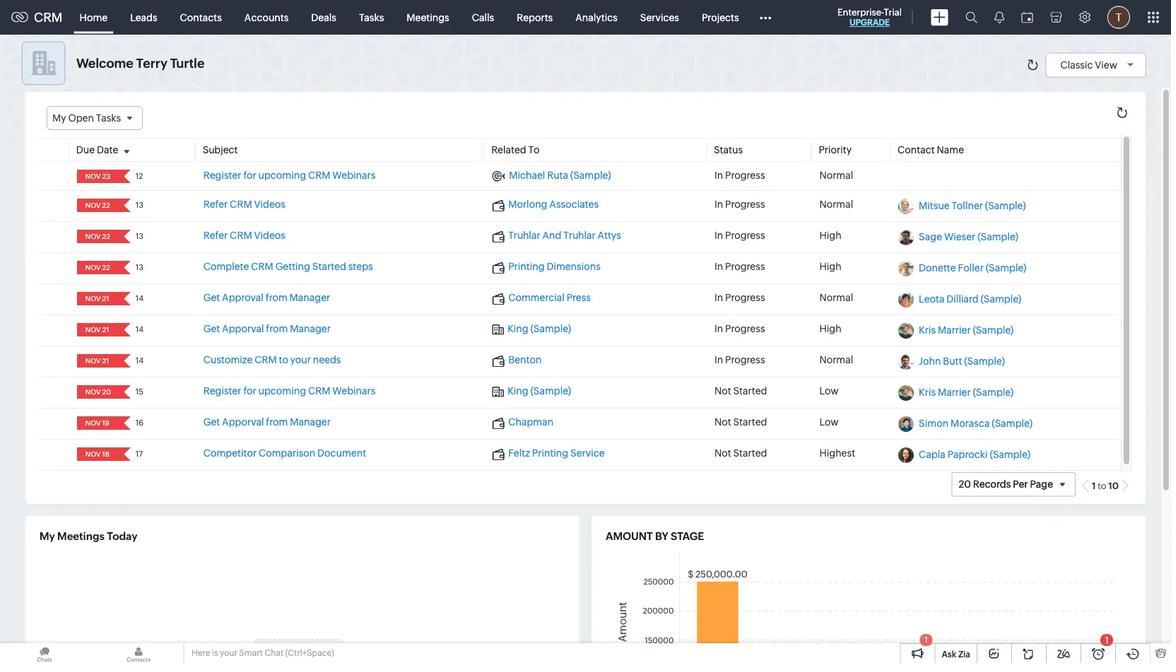 Task type: locate. For each thing, give the bounding box(es) containing it.
apporval down approval at the left
[[222, 323, 264, 335]]

in for dimensions
[[715, 261, 724, 272]]

marrier up butt
[[938, 325, 971, 336]]

6 progress from the top
[[726, 323, 765, 335]]

1 register for upcoming crm webinars from the top
[[203, 170, 376, 181]]

get apporval from manager link down get approval from manager
[[203, 323, 331, 335]]

0 vertical spatial kris marrier (sample)
[[919, 325, 1014, 336]]

0 horizontal spatial your
[[220, 648, 238, 658]]

0 vertical spatial king (sample) link
[[492, 323, 571, 336]]

2 13 from the top
[[136, 232, 143, 241]]

1 refer from the top
[[203, 199, 228, 210]]

2 webinars from the top
[[333, 386, 376, 397]]

2 refer from the top
[[203, 230, 228, 241]]

king for get apporval from manager
[[508, 323, 529, 335]]

complete crm getting started steps
[[203, 261, 373, 272]]

0 vertical spatial refer crm videos link
[[203, 199, 286, 210]]

apporval for king (sample)
[[222, 323, 264, 335]]

king (sample) link
[[492, 323, 571, 336], [492, 386, 571, 398]]

kris marrier (sample) link down the dilliard
[[919, 325, 1014, 336]]

tasks right deals link
[[359, 12, 384, 23]]

kris down john
[[919, 387, 936, 398]]

in progress for and
[[715, 230, 765, 241]]

1 horizontal spatial truhlar
[[564, 230, 596, 241]]

1 refer crm videos link from the top
[[203, 199, 286, 210]]

13 for printing
[[136, 263, 143, 272]]

0 vertical spatial register for upcoming crm webinars link
[[203, 170, 376, 181]]

register down subject link
[[203, 170, 242, 181]]

butt
[[943, 356, 963, 367]]

1 progress from the top
[[726, 170, 765, 181]]

king (sample) link up benton
[[492, 323, 571, 336]]

1 vertical spatial get apporval from manager link
[[203, 417, 331, 428]]

2 king from the top
[[508, 386, 529, 397]]

1 14 from the top
[[136, 294, 144, 303]]

1 vertical spatial not started
[[715, 417, 768, 428]]

1 vertical spatial king (sample) link
[[492, 386, 571, 398]]

1 high from the top
[[820, 230, 842, 241]]

0 vertical spatial kris marrier (sample) link
[[919, 325, 1014, 336]]

2 vertical spatial high
[[820, 323, 842, 335]]

get up 'competitor'
[[203, 417, 220, 428]]

customize crm to your needs link
[[203, 354, 341, 366]]

refer crm videos link for truhlar and truhlar attys
[[203, 230, 286, 241]]

0 horizontal spatial to
[[279, 354, 288, 366]]

0 vertical spatial get apporval from manager
[[203, 323, 331, 335]]

1 upcoming from the top
[[259, 170, 306, 181]]

0 vertical spatial 14
[[136, 294, 144, 303]]

5 in from the top
[[715, 292, 724, 303]]

13 for morlong
[[136, 201, 143, 210]]

0 vertical spatial 13
[[136, 201, 143, 210]]

contact name link
[[898, 144, 965, 156]]

2 progress from the top
[[726, 199, 765, 210]]

2 vertical spatial not started
[[715, 448, 768, 459]]

0 vertical spatial king (sample)
[[508, 323, 571, 335]]

3 normal from the top
[[820, 292, 854, 303]]

1 vertical spatial my
[[40, 530, 55, 543]]

smart
[[239, 648, 263, 658]]

to
[[529, 144, 540, 156]]

1 king from the top
[[508, 323, 529, 335]]

2 high from the top
[[820, 261, 842, 272]]

get apporval from manager link for king (sample)
[[203, 323, 331, 335]]

get apporval from manager link up competitor comparison document
[[203, 417, 331, 428]]

to left 10
[[1098, 481, 1107, 492]]

1 vertical spatial manager
[[290, 323, 331, 335]]

get apporval from manager for chapman
[[203, 417, 331, 428]]

2 vertical spatial 14
[[136, 357, 144, 365]]

manager down getting
[[290, 292, 330, 303]]

high for donette foller (sample)
[[820, 261, 842, 272]]

3 13 from the top
[[136, 263, 143, 272]]

0 vertical spatial videos
[[254, 199, 286, 210]]

in for associates
[[715, 199, 724, 210]]

contacts image
[[94, 643, 183, 663]]

in for (sample)
[[715, 323, 724, 335]]

2 not from the top
[[715, 417, 732, 428]]

1 not started from the top
[[715, 386, 768, 397]]

progress
[[726, 170, 765, 181], [726, 199, 765, 210], [726, 230, 765, 241], [726, 261, 765, 272], [726, 292, 765, 303], [726, 323, 765, 335], [726, 354, 765, 366]]

0 vertical spatial manager
[[290, 292, 330, 303]]

in
[[715, 170, 724, 181], [715, 199, 724, 210], [715, 230, 724, 241], [715, 261, 724, 272], [715, 292, 724, 303], [715, 323, 724, 335], [715, 354, 724, 366]]

1 vertical spatial from
[[266, 323, 288, 335]]

chapman link
[[492, 417, 554, 429]]

in progress for dimensions
[[715, 261, 765, 272]]

register for upcoming crm webinars for king (sample)
[[203, 386, 376, 397]]

1 get apporval from manager link from the top
[[203, 323, 331, 335]]

manager up the comparison
[[290, 417, 331, 428]]

document
[[318, 448, 366, 459]]

john
[[919, 356, 941, 367]]

competitor comparison document
[[203, 448, 366, 459]]

0 vertical spatial my
[[52, 112, 66, 124]]

customize
[[203, 354, 253, 366]]

steps
[[348, 261, 373, 272]]

get approval from manager
[[203, 292, 330, 303]]

1 vertical spatial register
[[203, 386, 242, 397]]

1 for from the top
[[244, 170, 257, 181]]

normal for leota dilliard (sample)
[[820, 292, 854, 303]]

kris marrier (sample) link
[[919, 325, 1014, 336], [919, 387, 1014, 398]]

manager for commercial
[[290, 292, 330, 303]]

(sample) up simon morasca (sample)
[[973, 387, 1014, 398]]

(sample) right the foller
[[986, 262, 1027, 274]]

create menu image
[[931, 9, 949, 26]]

0 vertical spatial for
[[244, 170, 257, 181]]

kris marrier (sample) link for low
[[919, 387, 1014, 398]]

king
[[508, 323, 529, 335], [508, 386, 529, 397]]

tasks inside field
[[96, 112, 121, 124]]

(sample) for donette foller (sample) link
[[986, 262, 1027, 274]]

truhlar right and
[[564, 230, 596, 241]]

ask zia
[[942, 649, 971, 659]]

sage wieser (sample) link
[[919, 231, 1019, 243]]

from up customize crm to your needs
[[266, 323, 288, 335]]

1 kris marrier (sample) link from the top
[[919, 325, 1014, 336]]

0 vertical spatial register
[[203, 170, 242, 181]]

0 vertical spatial get apporval from manager link
[[203, 323, 331, 335]]

5 progress from the top
[[726, 292, 765, 303]]

14 for customize crm to your needs
[[136, 357, 144, 365]]

get up customize
[[203, 323, 220, 335]]

1 vertical spatial refer crm videos
[[203, 230, 286, 241]]

4 normal from the top
[[820, 354, 854, 366]]

(sample) for capla paprocki (sample) link
[[990, 449, 1031, 460]]

2 get from the top
[[203, 323, 220, 335]]

progress for (sample)
[[726, 323, 765, 335]]

competitor comparison document link
[[203, 448, 366, 459]]

(sample) right tollner
[[986, 200, 1026, 212]]

crm
[[34, 10, 63, 25], [308, 170, 331, 181], [230, 199, 252, 210], [230, 230, 252, 241], [251, 261, 274, 272], [255, 354, 277, 366], [308, 386, 331, 397]]

(sample) right the dilliard
[[981, 294, 1022, 305]]

kris up john
[[919, 325, 936, 336]]

2 marrier from the top
[[938, 387, 971, 398]]

1 register for upcoming crm webinars link from the top
[[203, 170, 376, 181]]

get left approval at the left
[[203, 292, 220, 303]]

1 vertical spatial to
[[1098, 481, 1107, 492]]

register for upcoming crm webinars
[[203, 170, 376, 181], [203, 386, 376, 397]]

0 vertical spatial from
[[266, 292, 288, 303]]

1 horizontal spatial tasks
[[359, 12, 384, 23]]

14 for get apporval from manager
[[136, 325, 144, 334]]

not started for printing
[[715, 448, 768, 459]]

enterprise-
[[838, 7, 884, 17]]

1 vertical spatial king
[[508, 386, 529, 397]]

king (sample) for in progress
[[508, 323, 571, 335]]

1 get apporval from manager from the top
[[203, 323, 331, 335]]

started
[[312, 261, 346, 272], [734, 386, 768, 397], [734, 417, 768, 428], [734, 448, 768, 459]]

3 in from the top
[[715, 230, 724, 241]]

0 vertical spatial webinars
[[333, 170, 376, 181]]

(sample) right ruta
[[571, 170, 611, 181]]

2 refer crm videos from the top
[[203, 230, 286, 241]]

1 vertical spatial upcoming
[[259, 386, 306, 397]]

king down benton link on the bottom left
[[508, 386, 529, 397]]

not started for (sample)
[[715, 386, 768, 397]]

low for simon morasca (sample)
[[820, 417, 839, 428]]

14
[[136, 294, 144, 303], [136, 325, 144, 334], [136, 357, 144, 365]]

2 vertical spatial not
[[715, 448, 732, 459]]

1 marrier from the top
[[938, 325, 971, 336]]

2 register for upcoming crm webinars link from the top
[[203, 386, 376, 397]]

highest
[[820, 448, 856, 459]]

printing dimensions
[[509, 261, 601, 272]]

chat
[[265, 648, 284, 658]]

0 vertical spatial low
[[820, 386, 839, 397]]

0 vertical spatial register for upcoming crm webinars
[[203, 170, 376, 181]]

marrier down butt
[[938, 387, 971, 398]]

my for my meetings today
[[40, 530, 55, 543]]

meetings
[[407, 12, 450, 23], [57, 530, 105, 543]]

3 14 from the top
[[136, 357, 144, 365]]

simon
[[919, 418, 949, 429]]

1 vertical spatial get apporval from manager
[[203, 417, 331, 428]]

15
[[136, 388, 143, 396]]

due date
[[76, 144, 118, 156]]

1 kris from the top
[[919, 325, 936, 336]]

4 in progress from the top
[[715, 261, 765, 272]]

comparison
[[259, 448, 316, 459]]

1 vertical spatial 13
[[136, 232, 143, 241]]

2 in from the top
[[715, 199, 724, 210]]

register for upcoming crm webinars link for michael ruta (sample)
[[203, 170, 376, 181]]

videos for morlong
[[254, 199, 286, 210]]

1 in progress from the top
[[715, 170, 765, 181]]

1 vertical spatial low
[[820, 417, 839, 428]]

get approval from manager link
[[203, 292, 330, 303]]

0 horizontal spatial 1
[[925, 636, 928, 645]]

started for king (sample)
[[734, 386, 768, 397]]

1 vertical spatial refer crm videos link
[[203, 230, 286, 241]]

0 vertical spatial marrier
[[938, 325, 971, 336]]

(sample) right 'paprocki'
[[990, 449, 1031, 460]]

priority
[[819, 144, 852, 156]]

2 refer crm videos link from the top
[[203, 230, 286, 241]]

services link
[[629, 0, 691, 34]]

refer crm videos
[[203, 199, 286, 210], [203, 230, 286, 241]]

in for press
[[715, 292, 724, 303]]

2 14 from the top
[[136, 325, 144, 334]]

get
[[203, 292, 220, 303], [203, 323, 220, 335], [203, 417, 220, 428]]

meetings left today
[[57, 530, 105, 543]]

king (sample) link up chapman
[[492, 386, 571, 398]]

upcoming for king
[[259, 386, 306, 397]]

7 progress from the top
[[726, 354, 765, 366]]

1 vertical spatial webinars
[[333, 386, 376, 397]]

14 for get approval from manager
[[136, 294, 144, 303]]

1 vertical spatial not
[[715, 417, 732, 428]]

high for kris marrier (sample)
[[820, 323, 842, 335]]

classic
[[1061, 59, 1094, 70]]

2 king (sample) link from the top
[[492, 386, 571, 398]]

1 refer crm videos from the top
[[203, 199, 286, 210]]

2 horizontal spatial 1
[[1105, 635, 1109, 646]]

contacts
[[180, 12, 222, 23]]

1 king (sample) link from the top
[[492, 323, 571, 336]]

tasks right open
[[96, 112, 121, 124]]

not for printing
[[715, 448, 732, 459]]

1 king (sample) from the top
[[508, 323, 571, 335]]

from up competitor comparison document
[[266, 417, 288, 428]]

get apporval from manager up competitor comparison document
[[203, 417, 331, 428]]

john butt (sample) link
[[919, 356, 1006, 367]]

0 horizontal spatial truhlar
[[509, 230, 541, 241]]

1 vertical spatial king (sample)
[[508, 386, 571, 397]]

1 vertical spatial kris marrier (sample) link
[[919, 387, 1014, 398]]

1 vertical spatial kris marrier (sample)
[[919, 387, 1014, 398]]

2 kris from the top
[[919, 387, 936, 398]]

home link
[[68, 0, 119, 34]]

simon morasca (sample) link
[[919, 418, 1033, 429]]

6 in progress from the top
[[715, 323, 765, 335]]

0 vertical spatial refer crm videos
[[203, 199, 286, 210]]

king (sample) link for register for upcoming crm webinars
[[492, 386, 571, 398]]

refer crm videos down subject
[[203, 199, 286, 210]]

(sample) up chapman
[[531, 386, 571, 397]]

(sample) for sage wieser (sample) link
[[978, 231, 1019, 243]]

(sample)
[[571, 170, 611, 181], [986, 200, 1026, 212], [978, 231, 1019, 243], [986, 262, 1027, 274], [981, 294, 1022, 305], [531, 323, 571, 335], [973, 325, 1014, 336], [965, 356, 1006, 367], [531, 386, 571, 397], [973, 387, 1014, 398], [992, 418, 1033, 429], [990, 449, 1031, 460]]

progress for press
[[726, 292, 765, 303]]

not started
[[715, 386, 768, 397], [715, 417, 768, 428], [715, 448, 768, 459]]

progress for ruta
[[726, 170, 765, 181]]

truhlar
[[509, 230, 541, 241], [564, 230, 596, 241]]

2 apporval from the top
[[222, 417, 264, 428]]

(ctrl+space)
[[285, 648, 334, 658]]

2 vertical spatial get
[[203, 417, 220, 428]]

2 upcoming from the top
[[259, 386, 306, 397]]

1 vertical spatial for
[[244, 386, 257, 397]]

6 in from the top
[[715, 323, 724, 335]]

13 for truhlar
[[136, 232, 143, 241]]

1 vertical spatial register for upcoming crm webinars
[[203, 386, 376, 397]]

2 in progress from the top
[[715, 199, 765, 210]]

for
[[244, 170, 257, 181], [244, 386, 257, 397]]

0 vertical spatial meetings
[[407, 12, 450, 23]]

1 vertical spatial apporval
[[222, 417, 264, 428]]

classic view link
[[1061, 59, 1139, 70]]

(sample) right butt
[[965, 356, 1006, 367]]

refer for morlong associates
[[203, 199, 228, 210]]

2 vertical spatial 13
[[136, 263, 143, 272]]

get apporval from manager
[[203, 323, 331, 335], [203, 417, 331, 428]]

0 vertical spatial not started
[[715, 386, 768, 397]]

(sample) right morasca
[[992, 418, 1033, 429]]

2 videos from the top
[[254, 230, 286, 241]]

feltz printing service link
[[492, 448, 605, 460]]

amount
[[606, 530, 653, 543]]

king (sample)
[[508, 323, 571, 335], [508, 386, 571, 397]]

3 not from the top
[[715, 448, 732, 459]]

1 vertical spatial meetings
[[57, 530, 105, 543]]

calls link
[[461, 0, 506, 34]]

1 vertical spatial register for upcoming crm webinars link
[[203, 386, 376, 397]]

progress for and
[[726, 230, 765, 241]]

projects link
[[691, 0, 751, 34]]

2 normal from the top
[[820, 199, 854, 210]]

refer up complete
[[203, 230, 228, 241]]

1 videos from the top
[[254, 199, 286, 210]]

0 vertical spatial get
[[203, 292, 220, 303]]

2 get apporval from manager from the top
[[203, 417, 331, 428]]

printing up commercial on the left top
[[509, 261, 545, 272]]

refer crm videos link down subject
[[203, 199, 286, 210]]

normal for john butt (sample)
[[820, 354, 854, 366]]

feltz
[[509, 448, 530, 459]]

2 king (sample) from the top
[[508, 386, 571, 397]]

status
[[714, 144, 743, 156]]

kris marrier (sample) up morasca
[[919, 387, 1014, 398]]

videos up complete crm getting started steps
[[254, 199, 286, 210]]

3 not started from the top
[[715, 448, 768, 459]]

apporval up 'competitor'
[[222, 417, 264, 428]]

0 vertical spatial high
[[820, 230, 842, 241]]

2 not started from the top
[[715, 417, 768, 428]]

0 horizontal spatial tasks
[[96, 112, 121, 124]]

printing
[[509, 261, 545, 272], [532, 448, 569, 459]]

5 in progress from the top
[[715, 292, 765, 303]]

get apporval from manager link for chapman
[[203, 417, 331, 428]]

my for my open tasks
[[52, 112, 66, 124]]

from down complete crm getting started steps
[[266, 292, 288, 303]]

my
[[52, 112, 66, 124], [40, 530, 55, 543]]

king (sample) up chapman
[[508, 386, 571, 397]]

2 kris marrier (sample) link from the top
[[919, 387, 1014, 398]]

register down customize
[[203, 386, 242, 397]]

1 horizontal spatial 1
[[1092, 481, 1096, 492]]

refer crm videos link
[[203, 199, 286, 210], [203, 230, 286, 241]]

kris marrier (sample) for low
[[919, 387, 1014, 398]]

1 kris marrier (sample) from the top
[[919, 325, 1014, 336]]

high
[[820, 230, 842, 241], [820, 261, 842, 272], [820, 323, 842, 335]]

1 truhlar from the left
[[509, 230, 541, 241]]

3 in progress from the top
[[715, 230, 765, 241]]

refer down subject
[[203, 199, 228, 210]]

2 kris marrier (sample) from the top
[[919, 387, 1014, 398]]

to left needs
[[279, 354, 288, 366]]

1 low from the top
[[820, 386, 839, 397]]

meetings left calls link
[[407, 12, 450, 23]]

refer crm videos for morlong associates
[[203, 199, 286, 210]]

0 vertical spatial refer
[[203, 199, 228, 210]]

view
[[1096, 59, 1118, 70]]

videos up complete crm getting started steps link
[[254, 230, 286, 241]]

refer crm videos link up complete
[[203, 230, 286, 241]]

4 in from the top
[[715, 261, 724, 272]]

None field
[[81, 170, 114, 183], [81, 199, 114, 212], [81, 230, 114, 243], [81, 261, 114, 274], [81, 292, 114, 306], [81, 323, 114, 337], [81, 354, 114, 368], [81, 386, 114, 399], [81, 417, 114, 430], [81, 448, 114, 461], [81, 170, 114, 183], [81, 199, 114, 212], [81, 230, 114, 243], [81, 261, 114, 274], [81, 292, 114, 306], [81, 323, 114, 337], [81, 354, 114, 368], [81, 386, 114, 399], [81, 417, 114, 430], [81, 448, 114, 461]]

1 vertical spatial tasks
[[96, 112, 121, 124]]

2 low from the top
[[820, 417, 839, 428]]

1 vertical spatial kris
[[919, 387, 936, 398]]

13
[[136, 201, 143, 210], [136, 232, 143, 241], [136, 263, 143, 272]]

My Open Tasks field
[[47, 106, 143, 130]]

in for ruta
[[715, 170, 724, 181]]

my inside field
[[52, 112, 66, 124]]

from for commercial
[[266, 292, 288, 303]]

2 get apporval from manager link from the top
[[203, 417, 331, 428]]

your left needs
[[290, 354, 311, 366]]

1 apporval from the top
[[222, 323, 264, 335]]

profile element
[[1100, 0, 1139, 34]]

started for feltz printing service
[[734, 448, 768, 459]]

morasca
[[951, 418, 990, 429]]

3 progress from the top
[[726, 230, 765, 241]]

1 not from the top
[[715, 386, 732, 397]]

1 horizontal spatial your
[[290, 354, 311, 366]]

1 vertical spatial get
[[203, 323, 220, 335]]

printing right feltz
[[532, 448, 569, 459]]

sage
[[919, 231, 943, 243]]

truhlar left and
[[509, 230, 541, 241]]

michael ruta (sample) link
[[492, 170, 611, 182]]

kris marrier (sample) down the dilliard
[[919, 325, 1014, 336]]

2 register for upcoming crm webinars from the top
[[203, 386, 376, 397]]

1 get from the top
[[203, 292, 220, 303]]

create menu element
[[923, 0, 957, 34]]

apporval
[[222, 323, 264, 335], [222, 417, 264, 428]]

1 vertical spatial videos
[[254, 230, 286, 241]]

deals
[[311, 12, 337, 23]]

0 vertical spatial tasks
[[359, 12, 384, 23]]

1 register from the top
[[203, 170, 242, 181]]

get apporval from manager down get approval from manager
[[203, 323, 331, 335]]

profile image
[[1108, 6, 1131, 29]]

1 vertical spatial 14
[[136, 325, 144, 334]]

upcoming
[[259, 170, 306, 181], [259, 386, 306, 397]]

kris marrier (sample) link up morasca
[[919, 387, 1014, 398]]

0 vertical spatial apporval
[[222, 323, 264, 335]]

king up benton link on the bottom left
[[508, 323, 529, 335]]

(sample) down leota dilliard (sample)
[[973, 325, 1014, 336]]

0 vertical spatial not
[[715, 386, 732, 397]]

turtle
[[170, 56, 205, 71]]

refer crm videos up complete
[[203, 230, 286, 241]]

refer
[[203, 199, 228, 210], [203, 230, 228, 241]]

videos for truhlar
[[254, 230, 286, 241]]

1 horizontal spatial meetings
[[407, 12, 450, 23]]

0 vertical spatial kris
[[919, 325, 936, 336]]

12
[[136, 172, 143, 181]]

1 horizontal spatial to
[[1098, 481, 1107, 492]]

your right is
[[220, 648, 238, 658]]

search element
[[957, 0, 986, 35]]

1 vertical spatial refer
[[203, 230, 228, 241]]

4 progress from the top
[[726, 261, 765, 272]]

1 vertical spatial high
[[820, 261, 842, 272]]

dilliard
[[947, 294, 979, 305]]

0 vertical spatial king
[[508, 323, 529, 335]]

1 vertical spatial marrier
[[938, 387, 971, 398]]

truhlar and truhlar attys link
[[492, 230, 621, 243]]

feltz printing service
[[509, 448, 605, 459]]

1 webinars from the top
[[333, 170, 376, 181]]

(sample) right wieser
[[978, 231, 1019, 243]]

2 for from the top
[[244, 386, 257, 397]]

0 vertical spatial upcoming
[[259, 170, 306, 181]]

1 in from the top
[[715, 170, 724, 181]]

manager for king
[[290, 323, 331, 335]]

king (sample) down commercial press link
[[508, 323, 571, 335]]

7 in progress from the top
[[715, 354, 765, 366]]

refer crm videos for truhlar and truhlar attys
[[203, 230, 286, 241]]

in progress for (sample)
[[715, 323, 765, 335]]

1 13 from the top
[[136, 201, 143, 210]]

3 high from the top
[[820, 323, 842, 335]]

manager up needs
[[290, 323, 331, 335]]

2 register from the top
[[203, 386, 242, 397]]



Task type: describe. For each thing, give the bounding box(es) containing it.
webinars for king
[[333, 386, 376, 397]]

get for king
[[203, 323, 220, 335]]

reports
[[517, 12, 553, 23]]

kris for low
[[919, 387, 936, 398]]

commercial press link
[[492, 292, 591, 305]]

chapman
[[509, 417, 554, 428]]

progress for associates
[[726, 199, 765, 210]]

king (sample) link for get apporval from manager
[[492, 323, 571, 336]]

approval
[[222, 292, 264, 303]]

marrier for low
[[938, 387, 971, 398]]

apporval for chapman
[[222, 417, 264, 428]]

donette foller (sample)
[[919, 262, 1027, 274]]

welcome
[[76, 56, 133, 71]]

search image
[[966, 11, 978, 23]]

kris marrier (sample) link for high
[[919, 325, 1014, 336]]

donette foller (sample) link
[[919, 262, 1027, 274]]

tollner
[[952, 200, 984, 212]]

related
[[492, 144, 527, 156]]

priority link
[[819, 144, 852, 156]]

deals link
[[300, 0, 348, 34]]

(sample) for 'kris marrier (sample)' link corresponding to low
[[973, 387, 1014, 398]]

Other Modules field
[[751, 6, 781, 29]]

from for king
[[266, 323, 288, 335]]

calendar image
[[1022, 12, 1034, 23]]

printing dimensions link
[[492, 261, 601, 274]]

customize crm to your needs
[[203, 354, 341, 366]]

analytics link
[[564, 0, 629, 34]]

competitor
[[203, 448, 257, 459]]

foller
[[958, 262, 984, 274]]

(sample) for 'kris marrier (sample)' link corresponding to high
[[973, 325, 1014, 336]]

king (sample) for not started
[[508, 386, 571, 397]]

kris for high
[[919, 325, 936, 336]]

my open tasks
[[52, 112, 121, 124]]

capla
[[919, 449, 946, 460]]

morlong
[[509, 199, 548, 210]]

contact
[[898, 144, 935, 156]]

accounts link
[[233, 0, 300, 34]]

contact name
[[898, 144, 965, 156]]

leads
[[130, 12, 157, 23]]

sage wieser (sample)
[[919, 231, 1019, 243]]

dimensions
[[547, 261, 601, 272]]

service
[[571, 448, 605, 459]]

associates
[[550, 199, 599, 210]]

capla paprocki (sample) link
[[919, 449, 1031, 460]]

1 normal from the top
[[820, 170, 854, 181]]

open
[[68, 112, 94, 124]]

0 vertical spatial printing
[[509, 261, 545, 272]]

morlong associates
[[509, 199, 599, 210]]

here
[[192, 648, 210, 658]]

register for king (sample)
[[203, 386, 242, 397]]

for for michael ruta (sample)
[[244, 170, 257, 181]]

mitsue
[[919, 200, 950, 212]]

ask
[[942, 649, 957, 659]]

home
[[80, 12, 108, 23]]

register for upcoming crm webinars for michael ruta (sample)
[[203, 170, 376, 181]]

zia
[[959, 649, 971, 659]]

ruta
[[547, 170, 569, 181]]

calls
[[472, 12, 494, 23]]

by
[[655, 530, 669, 543]]

register for upcoming crm webinars link for king (sample)
[[203, 386, 376, 397]]

paprocki
[[948, 449, 988, 460]]

leota dilliard (sample) link
[[919, 294, 1022, 305]]

(sample) down commercial press on the top of the page
[[531, 323, 571, 335]]

marrier for high
[[938, 325, 971, 336]]

7 in from the top
[[715, 354, 724, 366]]

1 to 10
[[1092, 481, 1119, 492]]

3 get from the top
[[203, 417, 220, 428]]

projects
[[702, 12, 739, 23]]

0 vertical spatial your
[[290, 354, 311, 366]]

simon morasca (sample)
[[919, 418, 1033, 429]]

subject
[[203, 144, 238, 156]]

meetings link
[[395, 0, 461, 34]]

attys
[[598, 230, 621, 241]]

signals element
[[986, 0, 1013, 35]]

(sample) for mitsue tollner (sample) 'link'
[[986, 200, 1026, 212]]

mitsue tollner (sample) link
[[919, 200, 1026, 212]]

chats image
[[0, 643, 89, 663]]

1 vertical spatial printing
[[532, 448, 569, 459]]

tasks inside "link"
[[359, 12, 384, 23]]

2 vertical spatial manager
[[290, 417, 331, 428]]

due
[[76, 144, 95, 156]]

trial
[[884, 7, 902, 17]]

0 vertical spatial to
[[279, 354, 288, 366]]

2 truhlar from the left
[[564, 230, 596, 241]]

leads link
[[119, 0, 169, 34]]

refer crm videos link for morlong associates
[[203, 199, 286, 210]]

1 vertical spatial your
[[220, 648, 238, 658]]

leota dilliard (sample)
[[919, 294, 1022, 305]]

upcoming for michael
[[259, 170, 306, 181]]

normal for mitsue tollner (sample)
[[820, 199, 854, 210]]

leota
[[919, 294, 945, 305]]

morlong associates link
[[492, 199, 599, 211]]

complete
[[203, 261, 249, 272]]

reports link
[[506, 0, 564, 34]]

related to link
[[492, 144, 540, 156]]

mitsue tollner (sample)
[[919, 200, 1026, 212]]

contacts link
[[169, 0, 233, 34]]

(sample) for john butt (sample) link
[[965, 356, 1006, 367]]

amount by stage
[[606, 530, 704, 543]]

status link
[[714, 144, 743, 156]]

webinars for michael
[[333, 170, 376, 181]]

17
[[136, 450, 143, 459]]

not for (sample)
[[715, 386, 732, 397]]

(sample) for simon morasca (sample) 'link'
[[992, 418, 1033, 429]]

benton link
[[492, 354, 542, 367]]

in progress for ruta
[[715, 170, 765, 181]]

for for king (sample)
[[244, 386, 257, 397]]

refer for truhlar and truhlar attys
[[203, 230, 228, 241]]

2 vertical spatial from
[[266, 417, 288, 428]]

high for sage wieser (sample)
[[820, 230, 842, 241]]

subject link
[[203, 144, 238, 156]]

kris marrier (sample) for high
[[919, 325, 1014, 336]]

low for kris marrier (sample)
[[820, 386, 839, 397]]

started for chapman
[[734, 417, 768, 428]]

(sample) for leota dilliard (sample) link
[[981, 294, 1022, 305]]

accounts
[[245, 12, 289, 23]]

welcome terry turtle
[[76, 56, 205, 71]]

tasks link
[[348, 0, 395, 34]]

king for register for upcoming crm webinars
[[508, 386, 529, 397]]

press
[[567, 292, 591, 303]]

name
[[937, 144, 965, 156]]

0 horizontal spatial meetings
[[57, 530, 105, 543]]

get for commercial
[[203, 292, 220, 303]]

is
[[212, 648, 218, 658]]

progress for dimensions
[[726, 261, 765, 272]]

john butt (sample)
[[919, 356, 1006, 367]]

analytics
[[576, 12, 618, 23]]

in progress for press
[[715, 292, 765, 303]]

michael
[[509, 170, 545, 181]]

complete crm getting started steps link
[[203, 261, 373, 272]]

(sample) inside michael ruta (sample) link
[[571, 170, 611, 181]]

stage
[[671, 530, 704, 543]]

signals image
[[995, 11, 1005, 23]]

register for michael ruta (sample)
[[203, 170, 242, 181]]

upgrade
[[850, 18, 890, 27]]

enterprise-trial upgrade
[[838, 7, 902, 27]]

in for and
[[715, 230, 724, 241]]

get apporval from manager for king (sample)
[[203, 323, 331, 335]]

donette
[[919, 262, 956, 274]]

in progress for associates
[[715, 199, 765, 210]]



Task type: vqa. For each thing, say whether or not it's contained in the screenshot.


